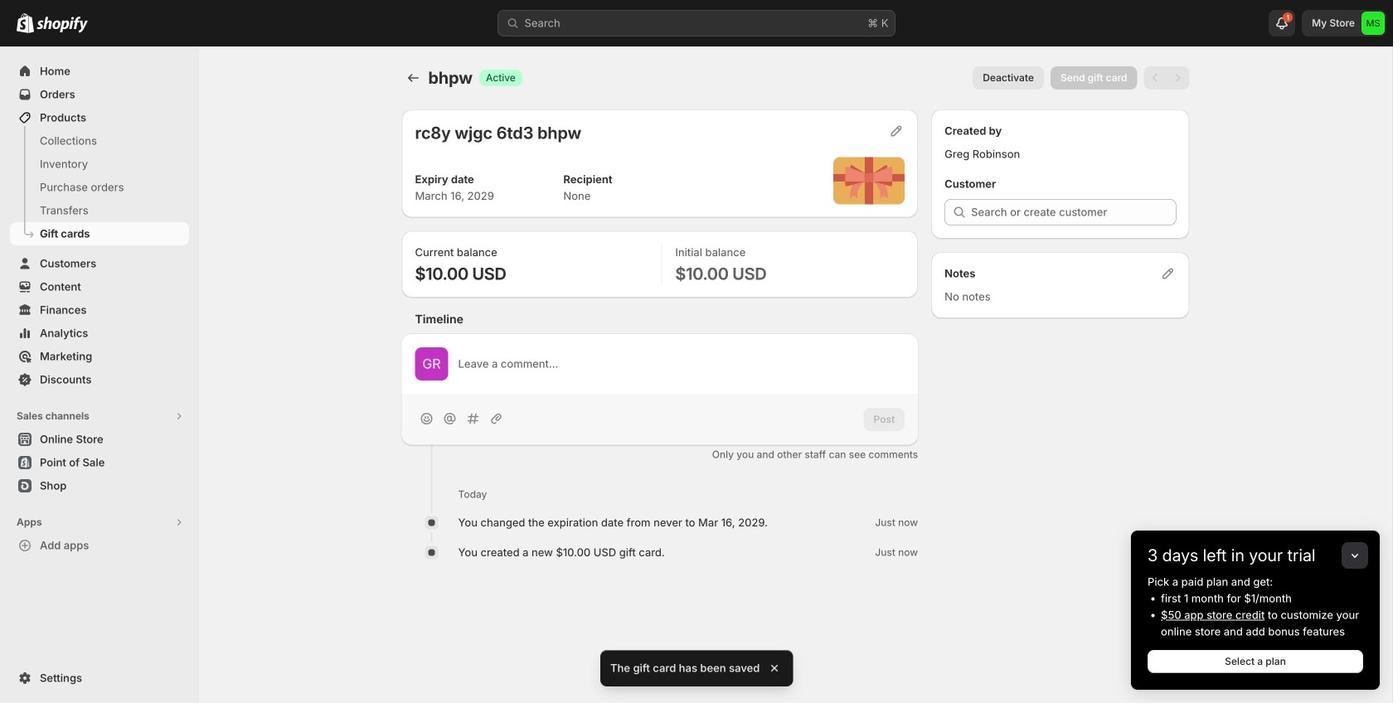 Task type: locate. For each thing, give the bounding box(es) containing it.
my store image
[[1362, 12, 1385, 35]]

next image
[[1170, 70, 1187, 86]]

avatar with initials g r image
[[415, 348, 448, 381]]



Task type: vqa. For each thing, say whether or not it's contained in the screenshot.
text box
no



Task type: describe. For each thing, give the bounding box(es) containing it.
previous image
[[1148, 70, 1164, 86]]

shopify image
[[17, 13, 34, 33]]

shopify image
[[36, 16, 88, 33]]

Leave a comment... text field
[[458, 356, 905, 372]]

Search or create customer text field
[[971, 199, 1177, 226]]



